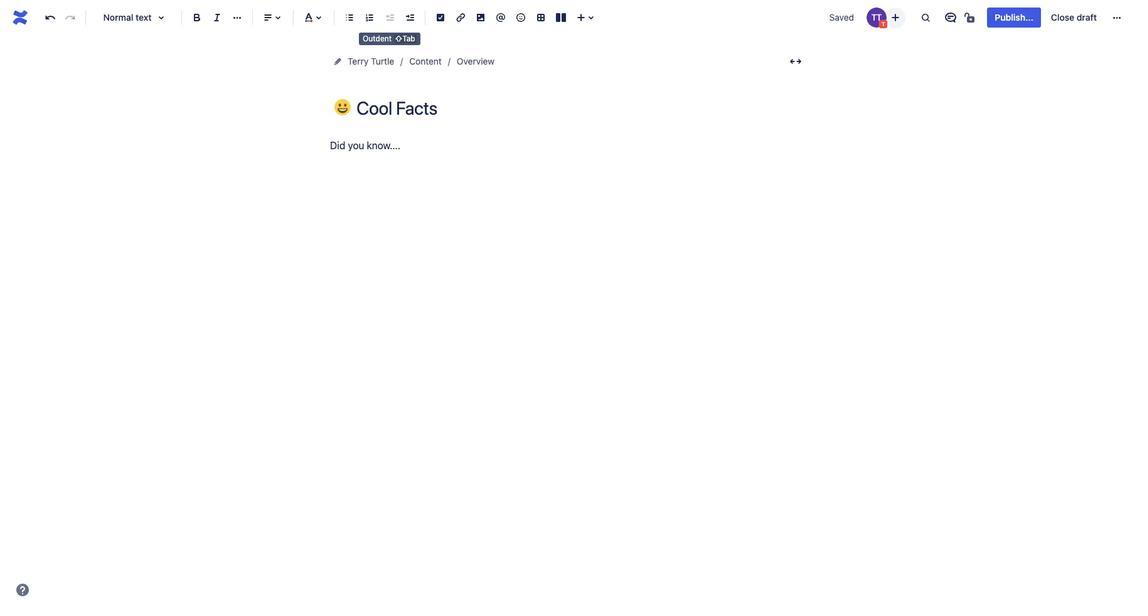 Task type: vqa. For each thing, say whether or not it's contained in the screenshot.
Indent Tab "image"
yes



Task type: describe. For each thing, give the bounding box(es) containing it.
normal text
[[103, 12, 152, 23]]

terry turtle
[[348, 56, 394, 67]]

add image, video, or file image
[[473, 10, 488, 25]]

did
[[330, 140, 345, 151]]

saved
[[829, 12, 854, 23]]

content
[[409, 56, 442, 67]]

normal text button
[[91, 4, 176, 31]]

undo ⌘z image
[[43, 10, 58, 25]]

terry
[[348, 56, 368, 67]]

help image
[[15, 583, 30, 598]]

turtle
[[371, 56, 394, 67]]

publish...
[[995, 12, 1033, 23]]

bullet list ⌘⇧8 image
[[342, 10, 357, 25]]

outdent ⇧tab image
[[382, 10, 397, 25]]

you
[[348, 140, 364, 151]]

indent tab image
[[402, 10, 417, 25]]

know….
[[367, 140, 400, 151]]

outdent ⇧tab
[[363, 34, 415, 43]]

redo ⌘⇧z image
[[63, 10, 78, 25]]

mention image
[[493, 10, 508, 25]]

⇧tab
[[395, 34, 415, 43]]

comment icon image
[[943, 10, 958, 25]]

bold ⌘b image
[[190, 10, 205, 25]]

align left image
[[260, 10, 275, 25]]

terry turtle link
[[348, 54, 394, 69]]

close
[[1051, 12, 1074, 23]]

normal
[[103, 12, 133, 23]]

no restrictions image
[[963, 10, 978, 25]]



Task type: locate. For each thing, give the bounding box(es) containing it.
terry turtle image
[[867, 8, 887, 28]]

text
[[136, 12, 152, 23]]

numbered list ⌘⇧7 image
[[362, 10, 377, 25]]

find and replace image
[[918, 10, 933, 25]]

more formatting image
[[230, 10, 245, 25]]

tooltip containing outdent
[[359, 33, 420, 45]]

make page full-width image
[[788, 54, 803, 69]]

layouts image
[[553, 10, 569, 25]]

invite to edit image
[[888, 10, 903, 25]]

Main content area, start typing to enter text. text field
[[330, 137, 807, 155]]

overview
[[457, 56, 495, 67]]

Give this page a title text field
[[356, 98, 807, 119]]

outdent
[[363, 34, 392, 43]]

publish... button
[[987, 8, 1041, 28]]

confluence image
[[10, 8, 30, 28], [10, 8, 30, 28]]

close draft
[[1051, 12, 1097, 23]]

did you know….
[[330, 140, 400, 151]]

overview link
[[457, 54, 495, 69]]

tooltip
[[359, 33, 420, 45]]

draft
[[1077, 12, 1097, 23]]

italic ⌘i image
[[210, 10, 225, 25]]

:grinning: image
[[334, 99, 351, 115], [334, 99, 351, 115]]

content link
[[409, 54, 442, 69]]

table image
[[533, 10, 548, 25]]

more image
[[1109, 10, 1124, 25]]

emoji image
[[513, 10, 528, 25]]

action item image
[[433, 10, 448, 25]]

move this page image
[[333, 56, 343, 67]]

link image
[[453, 10, 468, 25]]

close draft button
[[1043, 8, 1104, 28]]



